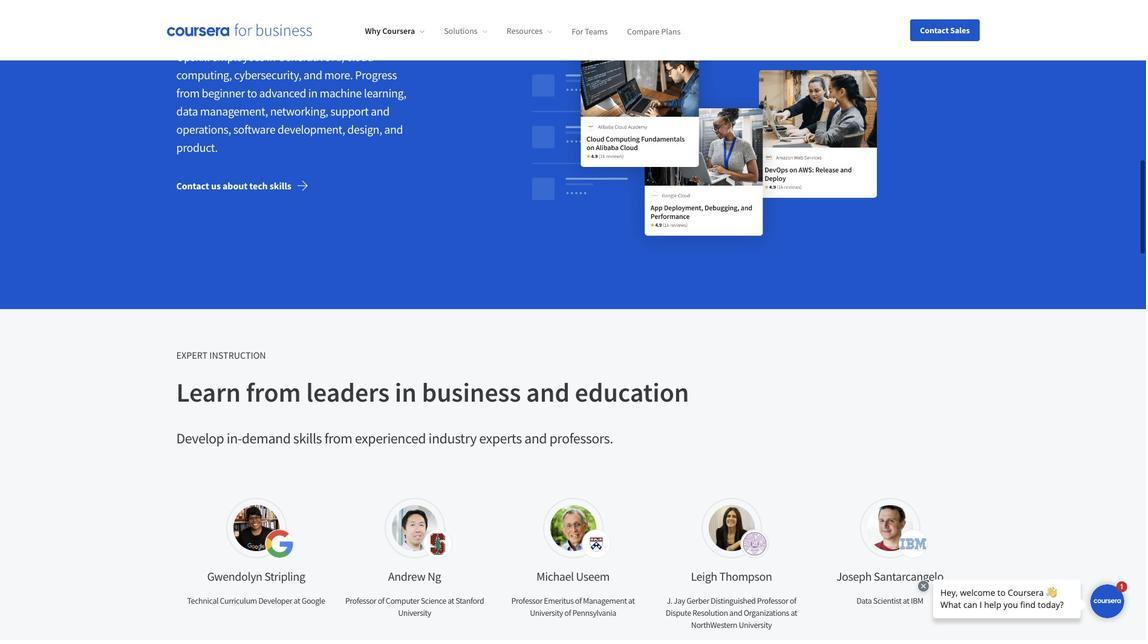 Task type: locate. For each thing, give the bounding box(es) containing it.
resolution
[[693, 607, 728, 618]]

university down emeritus
[[530, 607, 563, 618]]

at left ibm
[[903, 595, 910, 606]]

university down computer
[[398, 607, 431, 618]]

professor emeritus of management at university of pennsylvania
[[511, 595, 635, 618]]

0 horizontal spatial university
[[398, 607, 431, 618]]

industry
[[429, 429, 477, 448]]

0 horizontal spatial in
[[267, 49, 276, 64]]

1 vertical spatial contact
[[176, 180, 209, 192]]

beginner
[[202, 85, 245, 100]]

data scientist at ibm
[[857, 595, 924, 606]]

2 horizontal spatial professor
[[757, 595, 789, 606]]

of left computer
[[378, 595, 384, 606]]

cloud
[[346, 49, 374, 64]]

useem
[[576, 569, 610, 584]]

development,
[[278, 122, 345, 137]]

university down organizations
[[739, 620, 772, 630]]

professor up organizations
[[757, 595, 789, 606]]

operations,
[[176, 122, 231, 137]]

data
[[857, 595, 872, 606]]

learning,
[[364, 85, 406, 100]]

of down emeritus
[[565, 607, 571, 618]]

dispute
[[666, 607, 691, 618]]

pennsylvania
[[573, 607, 616, 618]]

from
[[176, 85, 200, 100], [246, 376, 301, 409], [325, 429, 352, 448]]

joseph
[[837, 569, 872, 584]]

of right distinguished
[[790, 595, 797, 606]]

education
[[575, 376, 689, 409]]

at
[[294, 595, 300, 606], [448, 595, 454, 606], [628, 595, 635, 606], [903, 595, 910, 606], [791, 607, 797, 618]]

generative
[[278, 49, 330, 64]]

from up data
[[176, 85, 200, 100]]

professor inside professor emeritus of management at university of pennsylvania
[[511, 595, 543, 606]]

thompson
[[720, 569, 772, 584]]

0 horizontal spatial skills
[[270, 180, 291, 192]]

professor left emeritus
[[511, 595, 543, 606]]

0 horizontal spatial contact
[[176, 180, 209, 192]]

0 vertical spatial from
[[176, 85, 200, 100]]

2 vertical spatial from
[[325, 429, 352, 448]]

upskill
[[176, 49, 209, 64]]

and
[[304, 67, 322, 82], [371, 103, 390, 119], [384, 122, 403, 137], [526, 376, 570, 409], [525, 429, 547, 448], [730, 607, 743, 618]]

compare plans link
[[627, 26, 681, 36]]

university
[[398, 607, 431, 618], [530, 607, 563, 618], [739, 620, 772, 630]]

professor left computer
[[345, 595, 376, 606]]

compare plans
[[627, 26, 681, 36]]

tech
[[249, 180, 268, 192]]

in up cybersecurity,
[[267, 49, 276, 64]]

1 horizontal spatial university
[[530, 607, 563, 618]]

develop in-demand skills from experienced industry experts and professors.
[[176, 429, 613, 448]]

contact inside button
[[920, 25, 949, 35]]

2 horizontal spatial in
[[395, 376, 417, 409]]

leigh thompson
[[691, 569, 772, 584]]

1 vertical spatial in
[[308, 85, 318, 100]]

professor of computer science at stanford university
[[345, 595, 484, 618]]

contact left us
[[176, 180, 209, 192]]

in up "develop in-demand skills from experienced industry experts and professors."
[[395, 376, 417, 409]]

at right science
[[448, 595, 454, 606]]

plans
[[661, 26, 681, 36]]

to
[[247, 85, 257, 100]]

of
[[378, 595, 384, 606], [575, 595, 582, 606], [790, 595, 797, 606], [565, 607, 571, 618]]

and down distinguished
[[730, 607, 743, 618]]

expert
[[176, 349, 208, 361]]

0 vertical spatial contact
[[920, 25, 949, 35]]

professor inside professor of computer science at stanford university
[[345, 595, 376, 606]]

at right the management
[[628, 595, 635, 606]]

computing,
[[176, 67, 232, 82]]

2 horizontal spatial from
[[325, 429, 352, 448]]

j. jay gerber distinguished professor of dispute resolution and organizations at northwestern university
[[666, 595, 797, 630]]

0 horizontal spatial from
[[176, 85, 200, 100]]

professor for andrew ng
[[345, 595, 376, 606]]

2 horizontal spatial university
[[739, 620, 772, 630]]

2 professor from the left
[[511, 595, 543, 606]]

1 horizontal spatial professor
[[511, 595, 543, 606]]

professor inside j. jay gerber distinguished professor of dispute resolution and organizations at northwestern university
[[757, 595, 789, 606]]

expert instruction
[[176, 349, 266, 361]]

resources link
[[507, 26, 552, 36]]

0 vertical spatial in
[[267, 49, 276, 64]]

at left "google"
[[294, 595, 300, 606]]

0 horizontal spatial professor
[[345, 595, 376, 606]]

for teams
[[572, 26, 608, 36]]

from up demand
[[246, 376, 301, 409]]

1 horizontal spatial from
[[246, 376, 301, 409]]

computer
[[386, 595, 420, 606]]

1 vertical spatial skills
[[293, 429, 322, 448]]

stanford
[[456, 595, 484, 606]]

management,
[[200, 103, 268, 119]]

andrew
[[388, 569, 426, 584]]

ai,
[[332, 49, 344, 64]]

3 professor from the left
[[757, 595, 789, 606]]

from down leaders
[[325, 429, 352, 448]]

skills right demand
[[293, 429, 322, 448]]

software
[[233, 122, 275, 137]]

professor
[[345, 595, 376, 606], [511, 595, 543, 606], [757, 595, 789, 606]]

solutions
[[444, 26, 478, 36]]

and down generative
[[304, 67, 322, 82]]

contact
[[920, 25, 949, 35], [176, 180, 209, 192]]

skills
[[270, 180, 291, 192], [293, 429, 322, 448]]

skills right tech
[[270, 180, 291, 192]]

1 horizontal spatial contact
[[920, 25, 949, 35]]

1 horizontal spatial in
[[308, 85, 318, 100]]

and right experts
[[525, 429, 547, 448]]

us
[[211, 180, 221, 192]]

1 professor from the left
[[345, 595, 376, 606]]

university inside j. jay gerber distinguished professor of dispute resolution and organizations at northwestern university
[[739, 620, 772, 630]]

joseph santarcangelo
[[837, 569, 944, 584]]

in
[[267, 49, 276, 64], [308, 85, 318, 100], [395, 376, 417, 409]]

at right organizations
[[791, 607, 797, 618]]

0 vertical spatial skills
[[270, 180, 291, 192]]

from inside upskill employees in generative ai, cloud computing, cybersecurity, and more. progress from beginner to advanced in machine learning, data management, networking, support and operations, software development, design, and product.
[[176, 85, 200, 100]]

1 vertical spatial from
[[246, 376, 301, 409]]

northwestern
[[691, 620, 738, 630]]

develop
[[176, 429, 224, 448]]

contact left the sales
[[920, 25, 949, 35]]

and right design,
[[384, 122, 403, 137]]

in up networking,
[[308, 85, 318, 100]]

product.
[[176, 140, 218, 155]]

support
[[330, 103, 369, 119]]



Task type: describe. For each thing, give the bounding box(es) containing it.
contact for contact sales
[[920, 25, 949, 35]]

coursera
[[382, 26, 415, 36]]

professors.
[[550, 429, 613, 448]]

upskill employees in generative ai, cloud computing, cybersecurity, and more. progress from beginner to advanced in machine learning, data management, networking, support and operations, software development, design, and product.
[[176, 49, 406, 155]]

content computer science image image
[[468, 19, 941, 261]]

ibm
[[911, 595, 924, 606]]

skills inside the contact us about tech skills link
[[270, 180, 291, 192]]

experienced
[[355, 429, 426, 448]]

curriculum
[[220, 595, 257, 606]]

management
[[583, 595, 627, 606]]

and inside j. jay gerber distinguished professor of dispute resolution and organizations at northwestern university
[[730, 607, 743, 618]]

contact sales
[[920, 25, 970, 35]]

employees
[[212, 49, 264, 64]]

cybersecurity,
[[234, 67, 301, 82]]

distinguished
[[711, 595, 756, 606]]

resources
[[507, 26, 543, 36]]

more.
[[324, 67, 353, 82]]

data
[[176, 103, 198, 119]]

gwendolyn stripling
[[207, 569, 305, 584]]

contact us about tech skills link
[[176, 171, 318, 200]]

networking,
[[270, 103, 328, 119]]

coursera for business image
[[167, 24, 312, 36]]

learn
[[176, 376, 241, 409]]

scientist
[[874, 595, 902, 606]]

technical
[[187, 595, 219, 606]]

why coursera
[[365, 26, 415, 36]]

jay
[[674, 595, 685, 606]]

gwendolyn
[[207, 569, 262, 584]]

teams
[[585, 26, 608, 36]]

why coursera link
[[365, 26, 425, 36]]

santarcangelo
[[874, 569, 944, 584]]

for
[[572, 26, 583, 36]]

andrew ng
[[388, 569, 441, 584]]

michael
[[537, 569, 574, 584]]

leaders
[[306, 376, 390, 409]]

business
[[422, 376, 521, 409]]

gerber
[[687, 595, 709, 606]]

emeritus
[[544, 595, 574, 606]]

michael useem
[[537, 569, 610, 584]]

developer
[[258, 595, 292, 606]]

university inside professor emeritus of management at university of pennsylvania
[[530, 607, 563, 618]]

organizations
[[744, 607, 790, 618]]

of inside professor of computer science at stanford university
[[378, 595, 384, 606]]

technical curriculum developer at google
[[187, 595, 325, 606]]

university inside professor of computer science at stanford university
[[398, 607, 431, 618]]

contact for contact us about tech skills
[[176, 180, 209, 192]]

science
[[421, 595, 446, 606]]

learn from leaders in business and education
[[176, 376, 689, 409]]

advanced
[[259, 85, 306, 100]]

2 vertical spatial in
[[395, 376, 417, 409]]

j.
[[667, 595, 672, 606]]

machine
[[320, 85, 362, 100]]

design,
[[347, 122, 382, 137]]

contact us about tech skills
[[176, 180, 291, 192]]

progress
[[355, 67, 397, 82]]

at inside professor of computer science at stanford university
[[448, 595, 454, 606]]

sales
[[951, 25, 970, 35]]

ng
[[428, 569, 441, 584]]

about
[[223, 180, 248, 192]]

of inside j. jay gerber distinguished professor of dispute resolution and organizations at northwestern university
[[790, 595, 797, 606]]

experts
[[479, 429, 522, 448]]

demand
[[242, 429, 291, 448]]

compare
[[627, 26, 660, 36]]

1 horizontal spatial skills
[[293, 429, 322, 448]]

solutions link
[[444, 26, 487, 36]]

stripling
[[265, 569, 305, 584]]

and up professors.
[[526, 376, 570, 409]]

at inside professor emeritus of management at university of pennsylvania
[[628, 595, 635, 606]]

contact sales button
[[911, 19, 980, 41]]

for teams link
[[572, 26, 608, 36]]

professor for michael useem
[[511, 595, 543, 606]]

google
[[302, 595, 325, 606]]

why
[[365, 26, 381, 36]]

leigh
[[691, 569, 717, 584]]

at inside j. jay gerber distinguished professor of dispute resolution and organizations at northwestern university
[[791, 607, 797, 618]]

and down learning,
[[371, 103, 390, 119]]

of right emeritus
[[575, 595, 582, 606]]

in-
[[227, 429, 242, 448]]

instruction
[[209, 349, 266, 361]]



Task type: vqa. For each thing, say whether or not it's contained in the screenshot.


